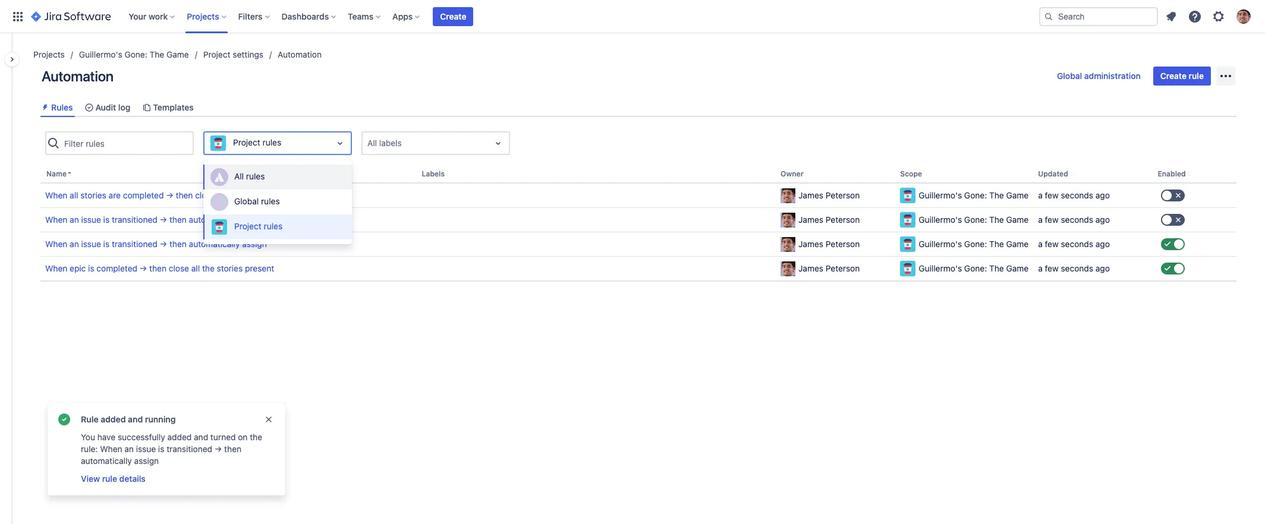 Task type: locate. For each thing, give the bounding box(es) containing it.
owner
[[781, 170, 804, 179]]

a
[[1039, 190, 1043, 201], [1039, 215, 1043, 225], [1039, 239, 1043, 249], [1039, 264, 1043, 274]]

0 horizontal spatial stories
[[80, 190, 106, 201]]

1 vertical spatial when an issue is transitioned → then automatically assign link
[[45, 239, 267, 251]]

when
[[45, 190, 67, 201], [45, 215, 67, 225], [45, 239, 67, 249], [45, 264, 67, 274], [100, 444, 122, 454]]

1 horizontal spatial automation
[[278, 49, 322, 59]]

3 a few seconds ago from the top
[[1039, 239, 1110, 249]]

log
[[118, 102, 130, 112]]

0 horizontal spatial global
[[234, 196, 259, 207]]

projects inside dropdown button
[[187, 11, 219, 21]]

when an issue is transitioned → then automatically assign link for 3rd james peterson icon from the bottom of the page
[[45, 214, 267, 226]]

0 vertical spatial issue
[[81, 215, 101, 225]]

0 vertical spatial project
[[203, 49, 231, 59]]

1 horizontal spatial added
[[167, 432, 192, 443]]

rule left actions icon
[[1189, 71, 1204, 81]]

automation link
[[278, 48, 322, 62]]

banner
[[0, 0, 1266, 33]]

0 vertical spatial all
[[368, 138, 377, 148]]

2 few from the top
[[1045, 215, 1059, 225]]

seconds for 3rd james peterson icon from the bottom of the page
[[1061, 215, 1094, 225]]

1 horizontal spatial stories
[[217, 264, 243, 274]]

view rule details button
[[80, 472, 147, 487]]

1 horizontal spatial epic
[[218, 190, 234, 201]]

a few seconds ago for 1st james peterson icon from the bottom
[[1039, 264, 1110, 274]]

when an issue is transitioned → then automatically assign link down when all stories are completed → then close epic link
[[45, 214, 267, 226]]

a few seconds ago
[[1039, 190, 1110, 201], [1039, 215, 1110, 225], [1039, 239, 1110, 249], [1039, 264, 1110, 274]]

rules up all rules
[[263, 138, 281, 148]]

issue inside you have successfully added and turned on the rule: when an issue is transitioned → then automatically assign
[[136, 444, 156, 454]]

0 horizontal spatial and
[[128, 415, 143, 425]]

0 horizontal spatial the
[[202, 264, 215, 274]]

completed
[[123, 190, 164, 201], [97, 264, 137, 274]]

→ inside you have successfully added and turned on the rule: when an issue is transitioned → then automatically assign
[[215, 444, 222, 454]]

1 when an issue is transitioned → then automatically assign link from the top
[[45, 214, 267, 226]]

0 vertical spatial and
[[128, 415, 143, 425]]

automatically
[[189, 215, 240, 225], [189, 239, 240, 249], [81, 456, 132, 466]]

epic
[[218, 190, 234, 201], [70, 264, 86, 274]]

stories left are
[[80, 190, 106, 201]]

1 vertical spatial global
[[234, 196, 259, 207]]

0 horizontal spatial close
[[169, 264, 189, 274]]

project up all rules
[[233, 138, 260, 148]]

stories inside when epic is completed → then close all the stories present link
[[217, 264, 243, 274]]

1 horizontal spatial create
[[1161, 71, 1187, 81]]

project rules down global rules
[[234, 221, 283, 231]]

issue for 3rd james peterson icon from the bottom of the page's when an issue is transitioned → then automatically assign link
[[81, 215, 101, 225]]

tab list
[[36, 98, 1242, 117]]

an for 3rd james peterson icon from the bottom of the page
[[70, 215, 79, 225]]

your work button
[[125, 7, 180, 26]]

create left actions icon
[[1161, 71, 1187, 81]]

assign up present
[[242, 239, 267, 249]]

global administration
[[1058, 71, 1141, 81]]

enabled
[[1158, 170, 1186, 179]]

1 horizontal spatial the
[[250, 432, 262, 443]]

1 vertical spatial projects
[[33, 49, 65, 59]]

an
[[70, 215, 79, 225], [70, 239, 79, 249], [125, 444, 134, 454]]

2 vertical spatial james peterson image
[[781, 262, 796, 276]]

3 ago from the top
[[1096, 239, 1110, 249]]

project
[[203, 49, 231, 59], [233, 138, 260, 148], [234, 221, 262, 231]]

2 james peterson from the top
[[799, 215, 860, 225]]

create inside button
[[1161, 71, 1187, 81]]

rules down all rules
[[261, 196, 280, 207]]

0 vertical spatial assign
[[242, 215, 267, 225]]

1 vertical spatial all
[[234, 171, 244, 182]]

global
[[1058, 71, 1083, 81], [234, 196, 259, 207]]

1 horizontal spatial close
[[195, 190, 216, 201]]

issue for 2nd james peterson icon from the top of the page when an issue is transitioned → then automatically assign link
[[81, 239, 101, 249]]

2 vertical spatial transitioned
[[167, 444, 212, 454]]

1 peterson from the top
[[826, 190, 860, 201]]

rule inside create rule button
[[1189, 71, 1204, 81]]

1 james from the top
[[799, 190, 824, 201]]

rule
[[1189, 71, 1204, 81], [102, 474, 117, 484]]

0 vertical spatial stories
[[80, 190, 106, 201]]

sidebar navigation image
[[0, 48, 26, 71]]

few for 3rd james peterson icon from the bottom of the page
[[1045, 215, 1059, 225]]

templates
[[153, 102, 194, 112]]

close
[[195, 190, 216, 201], [169, 264, 189, 274]]

transitioned up when epic is completed → then close all the stories present
[[112, 239, 158, 249]]

1 vertical spatial automatically
[[189, 239, 240, 249]]

1 horizontal spatial all
[[191, 264, 200, 274]]

the
[[202, 264, 215, 274], [250, 432, 262, 443]]

seconds for james peterson image
[[1061, 190, 1094, 201]]

issue
[[81, 215, 101, 225], [81, 239, 101, 249], [136, 444, 156, 454]]

then inside you have successfully added and turned on the rule: when an issue is transitioned → then automatically assign
[[224, 444, 242, 454]]

a few seconds ago for james peterson image
[[1039, 190, 1110, 201]]

rule inside the view rule details button
[[102, 474, 117, 484]]

and
[[128, 415, 143, 425], [194, 432, 208, 443]]

create right apps popup button
[[440, 11, 467, 21]]

0 vertical spatial projects
[[187, 11, 219, 21]]

project settings
[[203, 49, 264, 59]]

1 vertical spatial issue
[[81, 239, 101, 249]]

projects for projects link
[[33, 49, 65, 59]]

then
[[176, 190, 193, 201], [169, 215, 187, 225], [169, 239, 187, 249], [149, 264, 167, 274], [224, 444, 242, 454]]

global left administration
[[1058, 71, 1083, 81]]

4 seconds from the top
[[1061, 264, 1094, 274]]

stories
[[80, 190, 106, 201], [217, 264, 243, 274]]

guillermo's gone: the game
[[79, 49, 189, 59], [919, 190, 1029, 201], [919, 215, 1029, 225], [919, 239, 1029, 249], [919, 264, 1029, 274]]

0 vertical spatial when an issue is transitioned → then automatically assign link
[[45, 214, 267, 226]]

jira software image
[[31, 9, 111, 23], [31, 9, 111, 23]]

assign
[[242, 215, 267, 225], [242, 239, 267, 249], [134, 456, 159, 466]]

seconds for 1st james peterson icon from the bottom
[[1061, 264, 1094, 274]]

0 horizontal spatial projects
[[33, 49, 65, 59]]

james for 2nd james peterson icon from the top of the page
[[799, 239, 824, 249]]

automation up audit log icon
[[42, 68, 114, 84]]

0 vertical spatial when an issue is transitioned → then automatically assign
[[45, 215, 267, 225]]

0 horizontal spatial all
[[234, 171, 244, 182]]

audit log
[[95, 102, 130, 112]]

3 seconds from the top
[[1061, 239, 1094, 249]]

when epic is completed → then close all the stories present link
[[45, 263, 274, 275]]

4 few from the top
[[1045, 264, 1059, 274]]

2 vertical spatial an
[[125, 444, 134, 454]]

assign for 2nd james peterson icon from the top of the page
[[242, 239, 267, 249]]

when epic is completed → then close all the stories present
[[45, 264, 274, 274]]

4 peterson from the top
[[826, 264, 860, 274]]

labels
[[379, 138, 402, 148]]

project left settings
[[203, 49, 231, 59]]

1 horizontal spatial rule
[[1189, 71, 1204, 81]]

all left labels
[[368, 138, 377, 148]]

2 a few seconds ago from the top
[[1039, 215, 1110, 225]]

automation
[[278, 49, 322, 59], [42, 68, 114, 84]]

automation down 'dashboards'
[[278, 49, 322, 59]]

the right on
[[250, 432, 262, 443]]

create inside "button"
[[440, 11, 467, 21]]

updated
[[1039, 170, 1069, 179]]

0 vertical spatial project rules
[[233, 138, 281, 148]]

projects button
[[183, 7, 231, 26]]

1 james peterson from the top
[[799, 190, 860, 201]]

peterson for 3rd james peterson icon from the bottom of the page
[[826, 215, 860, 225]]

0 vertical spatial completed
[[123, 190, 164, 201]]

1 vertical spatial assign
[[242, 239, 267, 249]]

few
[[1045, 190, 1059, 201], [1045, 215, 1059, 225], [1045, 239, 1059, 249], [1045, 264, 1059, 274]]

2 when an issue is transitioned → then automatically assign link from the top
[[45, 239, 267, 251]]

1 a few seconds ago from the top
[[1039, 190, 1110, 201]]

added
[[101, 415, 126, 425], [167, 432, 192, 443]]

2 james from the top
[[799, 215, 824, 225]]

james peterson image
[[781, 213, 796, 228], [781, 237, 796, 252], [781, 262, 796, 276]]

rule right view
[[102, 474, 117, 484]]

rules down global rules
[[264, 221, 283, 231]]

stories left present
[[217, 264, 243, 274]]

global down all rules
[[234, 196, 259, 207]]

3 few from the top
[[1045, 239, 1059, 249]]

rule for create
[[1189, 71, 1204, 81]]

1 vertical spatial epic
[[70, 264, 86, 274]]

james peterson image
[[781, 188, 796, 203]]

1 vertical spatial james peterson image
[[781, 237, 796, 252]]

1 vertical spatial close
[[169, 264, 189, 274]]

rules
[[263, 138, 281, 148], [246, 171, 265, 182], [261, 196, 280, 207], [264, 221, 283, 231]]

3 james from the top
[[799, 239, 824, 249]]

a few seconds ago for 3rd james peterson icon from the bottom of the page
[[1039, 215, 1110, 225]]

1 vertical spatial stories
[[217, 264, 243, 274]]

added up have
[[101, 415, 126, 425]]

1 vertical spatial the
[[250, 432, 262, 443]]

added inside you have successfully added and turned on the rule: when an issue is transitioned → then automatically assign
[[167, 432, 192, 443]]

0 vertical spatial create
[[440, 11, 467, 21]]

the left present
[[202, 264, 215, 274]]

seconds
[[1061, 190, 1094, 201], [1061, 215, 1094, 225], [1061, 239, 1094, 249], [1061, 264, 1094, 274]]

2 when an issue is transitioned → then automatically assign from the top
[[45, 239, 267, 249]]

2 vertical spatial automatically
[[81, 456, 132, 466]]

4 james from the top
[[799, 264, 824, 274]]

audit
[[95, 102, 116, 112]]

your work
[[129, 11, 168, 21]]

→
[[166, 190, 174, 201], [160, 215, 167, 225], [160, 239, 167, 249], [140, 264, 147, 274], [215, 444, 222, 454]]

an for 2nd james peterson icon from the top of the page
[[70, 239, 79, 249]]

dismiss image
[[264, 415, 274, 425]]

when an issue is transitioned → then automatically assign down when all stories are completed → then close epic link
[[45, 215, 267, 225]]

all
[[70, 190, 78, 201], [191, 264, 200, 274]]

3 peterson from the top
[[826, 239, 860, 249]]

create
[[440, 11, 467, 21], [1161, 71, 1187, 81]]

when an issue is transitioned → then automatically assign
[[45, 215, 267, 225], [45, 239, 267, 249]]

2 vertical spatial assign
[[134, 456, 159, 466]]

all for all labels
[[368, 138, 377, 148]]

peterson for 1st james peterson icon from the bottom
[[826, 264, 860, 274]]

0 horizontal spatial epic
[[70, 264, 86, 274]]

completed inside when all stories are completed → then close epic link
[[123, 190, 164, 201]]

james for 3rd james peterson icon from the bottom of the page
[[799, 215, 824, 225]]

assign for 3rd james peterson icon from the bottom of the page
[[242, 215, 267, 225]]

project down global rules
[[234, 221, 262, 231]]

james peterson
[[799, 190, 860, 201], [799, 215, 860, 225], [799, 239, 860, 249], [799, 264, 860, 274]]

1 vertical spatial added
[[167, 432, 192, 443]]

transitioned
[[112, 215, 158, 225], [112, 239, 158, 249], [167, 444, 212, 454]]

all up global rules
[[234, 171, 244, 182]]

0 vertical spatial rule
[[1189, 71, 1204, 81]]

4 james peterson from the top
[[799, 264, 860, 274]]

0 vertical spatial transitioned
[[112, 215, 158, 225]]

1 seconds from the top
[[1061, 190, 1094, 201]]

1 when an issue is transitioned → then automatically assign from the top
[[45, 215, 267, 225]]

1 vertical spatial completed
[[97, 264, 137, 274]]

projects right work
[[187, 11, 219, 21]]

global rules
[[234, 196, 280, 207]]

0 horizontal spatial create
[[440, 11, 467, 21]]

automatically inside you have successfully added and turned on the rule: when an issue is transitioned → then automatically assign
[[81, 456, 132, 466]]

peterson
[[826, 190, 860, 201], [826, 215, 860, 225], [826, 239, 860, 249], [826, 264, 860, 274]]

2 peterson from the top
[[826, 215, 860, 225]]

0 vertical spatial epic
[[218, 190, 234, 201]]

added down running
[[167, 432, 192, 443]]

4 a few seconds ago from the top
[[1039, 264, 1110, 274]]

4 ago from the top
[[1096, 264, 1110, 274]]

0 vertical spatial james peterson image
[[781, 213, 796, 228]]

0 vertical spatial the
[[202, 264, 215, 274]]

when an issue is transitioned → then automatically assign link for 2nd james peterson icon from the top of the page
[[45, 239, 267, 251]]

james
[[799, 190, 824, 201], [799, 215, 824, 225], [799, 239, 824, 249], [799, 264, 824, 274]]

transitioned down turned
[[167, 444, 212, 454]]

when an issue is transitioned → then automatically assign up when epic is completed → then close all the stories present
[[45, 239, 267, 249]]

rule for view
[[102, 474, 117, 484]]

filters button
[[235, 7, 275, 26]]

0 vertical spatial added
[[101, 415, 126, 425]]

filters
[[238, 11, 263, 21]]

1 vertical spatial an
[[70, 239, 79, 249]]

2 vertical spatial issue
[[136, 444, 156, 454]]

transitioned down when all stories are completed → then close epic link
[[112, 215, 158, 225]]

0 horizontal spatial all
[[70, 190, 78, 201]]

ago
[[1096, 190, 1110, 201], [1096, 215, 1110, 225], [1096, 239, 1110, 249], [1096, 264, 1110, 274]]

assign up details at the left bottom of the page
[[134, 456, 159, 466]]

projects
[[187, 11, 219, 21], [33, 49, 65, 59]]

guillermo's
[[79, 49, 122, 59], [919, 190, 962, 201], [919, 215, 962, 225], [919, 239, 962, 249], [919, 264, 962, 274]]

global for global administration
[[1058, 71, 1083, 81]]

0 horizontal spatial rule
[[102, 474, 117, 484]]

1 vertical spatial project rules
[[234, 221, 283, 231]]

3 james peterson image from the top
[[781, 262, 796, 276]]

project rules
[[233, 138, 281, 148], [234, 221, 283, 231]]

Search field
[[1040, 7, 1159, 26]]

1 horizontal spatial all
[[368, 138, 377, 148]]

2 seconds from the top
[[1061, 215, 1094, 225]]

1 vertical spatial and
[[194, 432, 208, 443]]

gone:
[[125, 49, 147, 59], [965, 190, 988, 201], [965, 215, 988, 225], [965, 239, 988, 249], [965, 264, 988, 274]]

1 vertical spatial project
[[233, 138, 260, 148]]

1 few from the top
[[1045, 190, 1059, 201]]

when an issue is transitioned → then automatically assign link
[[45, 214, 267, 226], [45, 239, 267, 251]]

apps
[[393, 11, 413, 21]]

when an issue is transitioned → then automatically assign link up when epic is completed → then close all the stories present
[[45, 239, 267, 251]]

is
[[103, 215, 110, 225], [103, 239, 110, 249], [88, 264, 94, 274], [158, 444, 164, 454]]

all
[[368, 138, 377, 148], [234, 171, 244, 182]]

when all stories are completed → then close epic
[[45, 190, 234, 201]]

0 horizontal spatial automation
[[42, 68, 114, 84]]

2 james peterson image from the top
[[781, 237, 796, 252]]

you
[[81, 432, 95, 443]]

successfully
[[118, 432, 165, 443]]

enabled button
[[1154, 166, 1213, 183]]

view rule details
[[81, 474, 146, 484]]

1 horizontal spatial projects
[[187, 11, 219, 21]]

and inside you have successfully added and turned on the rule: when an issue is transitioned → then automatically assign
[[194, 432, 208, 443]]

1 horizontal spatial global
[[1058, 71, 1083, 81]]

0 vertical spatial an
[[70, 215, 79, 225]]

dashboards button
[[278, 7, 341, 26]]

and up successfully
[[128, 415, 143, 425]]

1 horizontal spatial and
[[194, 432, 208, 443]]

0 vertical spatial close
[[195, 190, 216, 201]]

name button
[[40, 166, 417, 183]]

0 vertical spatial global
[[1058, 71, 1083, 81]]

templates image
[[142, 103, 152, 112]]

1 vertical spatial transitioned
[[112, 239, 158, 249]]

0 horizontal spatial added
[[101, 415, 126, 425]]

assign inside you have successfully added and turned on the rule: when an issue is transitioned → then automatically assign
[[134, 456, 159, 466]]

projects right the sidebar navigation icon
[[33, 49, 65, 59]]

1 vertical spatial when an issue is transitioned → then automatically assign
[[45, 239, 267, 249]]

1 vertical spatial rule
[[102, 474, 117, 484]]

peterson for 2nd james peterson icon from the top of the page
[[826, 239, 860, 249]]

assign down global rules
[[242, 215, 267, 225]]

2 vertical spatial project
[[234, 221, 262, 231]]

help image
[[1188, 9, 1203, 23]]

1 vertical spatial create
[[1161, 71, 1187, 81]]

close inside when all stories are completed → then close epic link
[[195, 190, 216, 201]]

1 vertical spatial all
[[191, 264, 200, 274]]

game
[[167, 49, 189, 59], [1007, 190, 1029, 201], [1007, 215, 1029, 225], [1007, 239, 1029, 249], [1007, 264, 1029, 274]]

and left turned
[[194, 432, 208, 443]]

project rules up all rules
[[233, 138, 281, 148]]

teams
[[348, 11, 374, 21]]

scope
[[901, 170, 923, 179]]



Task type: vqa. For each thing, say whether or not it's contained in the screenshot.
2nd When an issue is transitioned → then automatically assign link from the top of the page
yes



Task type: describe. For each thing, give the bounding box(es) containing it.
are
[[109, 190, 121, 201]]

a few seconds ago for 2nd james peterson icon from the top of the page
[[1039, 239, 1110, 249]]

audit log image
[[85, 103, 94, 112]]

details
[[119, 474, 146, 484]]

have
[[97, 432, 116, 443]]

tab list containing rules
[[36, 98, 1242, 117]]

rules
[[51, 102, 73, 112]]

0 vertical spatial all
[[70, 190, 78, 201]]

1 ago from the top
[[1096, 190, 1110, 201]]

turned
[[211, 432, 236, 443]]

0 vertical spatial automatically
[[189, 215, 240, 225]]

dashboards
[[282, 11, 329, 21]]

1 james peterson image from the top
[[781, 213, 796, 228]]

when inside you have successfully added and turned on the rule: when an issue is transitioned → then automatically assign
[[100, 444, 122, 454]]

4 a from the top
[[1039, 264, 1043, 274]]

primary element
[[7, 0, 1040, 33]]

name
[[46, 170, 67, 179]]

transitioned inside you have successfully added and turned on the rule: when an issue is transitioned → then automatically assign
[[167, 444, 212, 454]]

stories inside when all stories are completed → then close epic link
[[80, 190, 106, 201]]

few for 1st james peterson icon from the bottom
[[1045, 264, 1059, 274]]

create rule button
[[1154, 67, 1212, 86]]

present
[[245, 264, 274, 274]]

guillermo's inside guillermo's gone: the game link
[[79, 49, 122, 59]]

view
[[81, 474, 100, 484]]

rule:
[[81, 444, 98, 454]]

open image
[[491, 136, 506, 151]]

Filter rules field
[[61, 133, 193, 154]]

on
[[238, 432, 248, 443]]

settings image
[[1212, 9, 1227, 23]]

create for create
[[440, 11, 467, 21]]

all rules
[[234, 171, 265, 182]]

success image
[[57, 413, 71, 427]]

3 james peterson from the top
[[799, 239, 860, 249]]

your profile and settings image
[[1237, 9, 1251, 23]]

search image
[[1044, 12, 1054, 21]]

global administration link
[[1050, 67, 1148, 86]]

guillermo's gone: the game link
[[79, 48, 189, 62]]

is inside when epic is completed → then close all the stories present link
[[88, 264, 94, 274]]

close inside when epic is completed → then close all the stories present link
[[169, 264, 189, 274]]

all labels
[[368, 138, 402, 148]]

actions image
[[1219, 69, 1234, 83]]

rules image
[[40, 103, 50, 112]]

open image
[[333, 136, 347, 151]]

projects link
[[33, 48, 65, 62]]

project settings link
[[203, 48, 264, 62]]

3 a from the top
[[1039, 239, 1043, 249]]

peterson for james peterson image
[[826, 190, 860, 201]]

james for 1st james peterson icon from the bottom
[[799, 264, 824, 274]]

work
[[149, 11, 168, 21]]

banner containing your work
[[0, 0, 1266, 33]]

your
[[129, 11, 147, 21]]

all for all rules
[[234, 171, 244, 182]]

is inside you have successfully added and turned on the rule: when an issue is transitioned → then automatically assign
[[158, 444, 164, 454]]

2 a from the top
[[1039, 215, 1043, 225]]

create button
[[433, 7, 474, 26]]

2 ago from the top
[[1096, 215, 1110, 225]]

rules up global rules
[[246, 171, 265, 182]]

settings
[[233, 49, 264, 59]]

completed inside when epic is completed → then close all the stories present link
[[97, 264, 137, 274]]

few for james peterson image
[[1045, 190, 1059, 201]]

1 a from the top
[[1039, 190, 1043, 201]]

projects for projects dropdown button
[[187, 11, 219, 21]]

0 vertical spatial automation
[[278, 49, 322, 59]]

labels
[[422, 170, 445, 179]]

teams button
[[344, 7, 386, 26]]

the inside you have successfully added and turned on the rule: when an issue is transitioned → then automatically assign
[[250, 432, 262, 443]]

rule added and running
[[81, 415, 176, 425]]

transitioned for 3rd james peterson icon from the bottom of the page's when an issue is transitioned → then automatically assign link
[[112, 215, 158, 225]]

apps button
[[389, 7, 425, 26]]

rule
[[81, 415, 99, 425]]

administration
[[1085, 71, 1141, 81]]

you have successfully added and turned on the rule: when an issue is transitioned → then automatically assign
[[81, 432, 262, 466]]

james for james peterson image
[[799, 190, 824, 201]]

appswitcher icon image
[[11, 9, 25, 23]]

an inside you have successfully added and turned on the rule: when an issue is transitioned → then automatically assign
[[125, 444, 134, 454]]

notifications image
[[1165, 9, 1179, 23]]

few for 2nd james peterson icon from the top of the page
[[1045, 239, 1059, 249]]

transitioned for 2nd james peterson icon from the top of the page when an issue is transitioned → then automatically assign link
[[112, 239, 158, 249]]

1 vertical spatial automation
[[42, 68, 114, 84]]

seconds for 2nd james peterson icon from the top of the page
[[1061, 239, 1094, 249]]

gone: inside guillermo's gone: the game link
[[125, 49, 147, 59]]

create rule
[[1161, 71, 1204, 81]]

global for global rules
[[234, 196, 259, 207]]

running
[[145, 415, 176, 425]]

when all stories are completed → then close epic link
[[45, 190, 234, 202]]

create for create rule
[[1161, 71, 1187, 81]]



